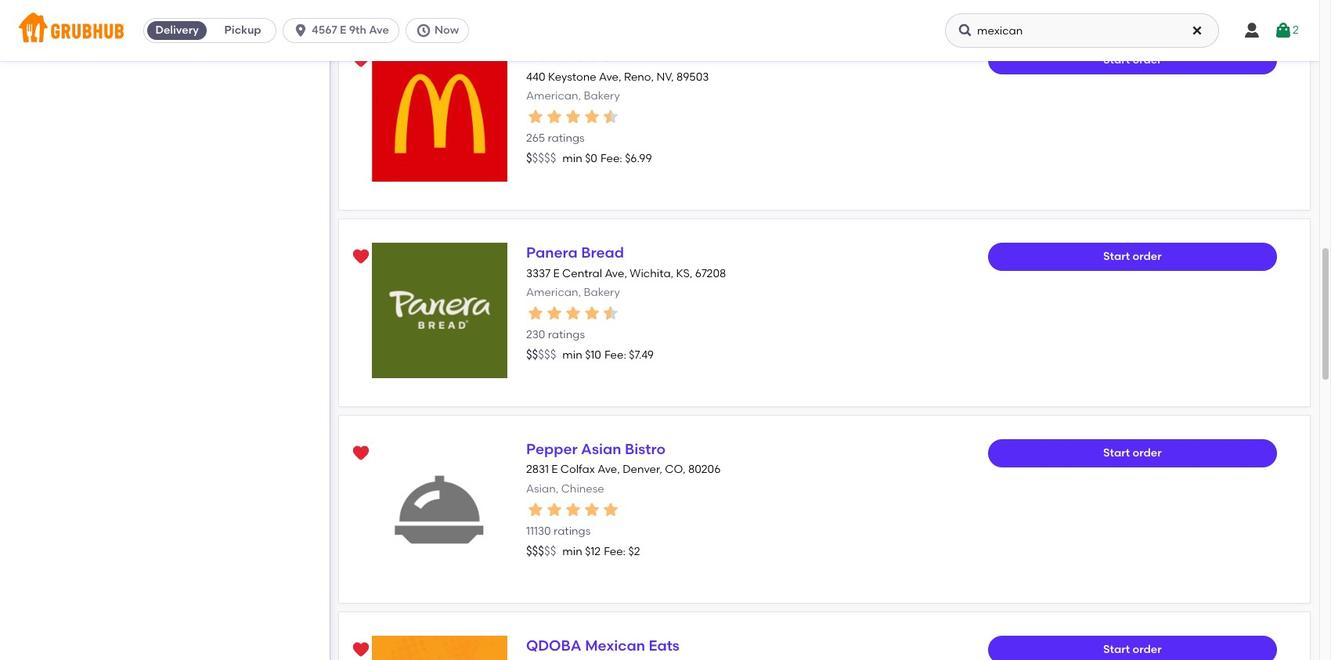 Task type: describe. For each thing, give the bounding box(es) containing it.
delivery
[[155, 24, 199, 37]]

svg image inside now button
[[416, 23, 432, 38]]

qdoba
[[526, 637, 582, 655]]

qdoba mexican eats
[[526, 637, 680, 655]]

start for mcdonald's
[[1104, 53, 1131, 67]]

67208
[[695, 267, 726, 280]]

co,
[[665, 463, 686, 477]]

4 start order button from the top
[[988, 636, 1278, 660]]

start for pepper asian bistro
[[1104, 447, 1131, 460]]

panera bread logo image
[[372, 243, 508, 378]]

4 saved restaurant image from the top
[[352, 641, 371, 660]]

saved restaurant image for pepper asian bistro
[[352, 444, 371, 463]]

colfax
[[561, 463, 595, 477]]

ks,
[[676, 267, 693, 280]]

fee: for keystone
[[601, 152, 623, 165]]

panera bread link
[[526, 244, 624, 262]]

4 saved restaurant button from the top
[[347, 636, 375, 660]]

saved restaurant image for mcdonald's
[[352, 51, 371, 70]]

bread
[[581, 244, 624, 262]]

ave, inside mcdonald's 440 keystone ave, reno, nv, 89503 american, bakery
[[599, 70, 622, 84]]

asian,
[[526, 482, 559, 496]]

main navigation navigation
[[0, 0, 1320, 61]]

ave
[[369, 24, 389, 37]]

proceed to checkout
[[1142, 396, 1255, 409]]

$7.49
[[629, 348, 654, 362]]

min $12 fee: $2
[[563, 545, 640, 558]]

pickup button
[[210, 18, 276, 43]]

now button
[[406, 18, 476, 43]]

bakery inside panera bread 3337 e central ave, wichita, ks, 67208 american, bakery
[[584, 286, 620, 299]]

now
[[435, 24, 459, 37]]

min for keystone
[[563, 152, 583, 165]]

4567 e 9th ave button
[[283, 18, 406, 43]]

$$$$$ for bread
[[526, 348, 556, 362]]

start for panera bread
[[1104, 250, 1131, 263]]

order for mcdonald's
[[1133, 53, 1162, 67]]

denver,
[[623, 463, 663, 477]]

Search for food, convenience, alcohol... search field
[[946, 13, 1220, 48]]

$$
[[526, 348, 538, 362]]

$12
[[585, 545, 601, 558]]

saved restaurant button for mcdonald's
[[347, 47, 375, 75]]

$6.99
[[625, 152, 652, 165]]

e inside panera bread 3337 e central ave, wichita, ks, 67208 american, bakery
[[554, 267, 560, 280]]

start order button for pepper asian bistro
[[988, 440, 1278, 468]]

e inside 4567 e 9th ave button
[[340, 24, 347, 37]]

4567 e 9th ave
[[312, 24, 389, 37]]

80206
[[689, 463, 721, 477]]

min for bistro
[[563, 545, 583, 558]]

e inside pepper asian bistro 2831 e colfax ave, denver, co, 80206 asian, chinese
[[552, 463, 558, 477]]

fee: for bistro
[[604, 545, 626, 558]]

$0
[[585, 152, 598, 165]]

265 ratings
[[526, 132, 585, 145]]

nv,
[[657, 70, 674, 84]]

$$$$$ for asian
[[526, 544, 556, 558]]

89503
[[677, 70, 709, 84]]

min $10 fee: $7.49
[[563, 348, 654, 362]]

svg image inside 2 button
[[1275, 21, 1293, 40]]



Task type: locate. For each thing, give the bounding box(es) containing it.
star icon image
[[526, 107, 545, 126], [545, 107, 564, 126], [564, 107, 583, 126], [583, 107, 602, 126], [602, 107, 620, 126], [602, 107, 620, 126], [526, 304, 545, 323], [545, 304, 564, 323], [564, 304, 583, 323], [583, 304, 602, 323], [602, 304, 620, 323], [602, 304, 620, 323], [526, 501, 545, 519], [545, 501, 564, 519], [564, 501, 583, 519], [583, 501, 602, 519], [602, 501, 620, 519]]

ave,
[[599, 70, 622, 84], [605, 267, 627, 280], [598, 463, 620, 477]]

3 min from the top
[[563, 545, 583, 558]]

3 saved restaurant button from the top
[[347, 440, 375, 468]]

11130
[[526, 525, 551, 538]]

eats
[[649, 637, 680, 655]]

keystone
[[548, 70, 597, 84]]

0 vertical spatial bakery
[[584, 89, 620, 103]]

order for panera bread
[[1133, 250, 1162, 263]]

1 vertical spatial ave,
[[605, 267, 627, 280]]

qdoba mexican eats link
[[526, 637, 680, 655]]

reno,
[[624, 70, 654, 84]]

1 vertical spatial min
[[563, 348, 583, 362]]

440
[[526, 70, 546, 84]]

1 start from the top
[[1104, 53, 1131, 67]]

3 start from the top
[[1104, 447, 1131, 460]]

0 horizontal spatial svg image
[[293, 23, 309, 38]]

mexican
[[585, 637, 645, 655]]

american, inside mcdonald's 440 keystone ave, reno, nv, 89503 american, bakery
[[526, 89, 581, 103]]

1 saved restaurant image from the top
[[352, 51, 371, 70]]

4 start order from the top
[[1104, 643, 1162, 657]]

american,
[[526, 89, 581, 103], [526, 286, 581, 299]]

saved restaurant image for panera bread
[[352, 248, 371, 267]]

start order button for panera bread
[[988, 243, 1278, 271]]

panera
[[526, 244, 578, 262]]

e
[[340, 24, 347, 37], [554, 267, 560, 280], [552, 463, 558, 477]]

order for pepper asian bistro
[[1133, 447, 1162, 460]]

start
[[1104, 53, 1131, 67], [1104, 250, 1131, 263], [1104, 447, 1131, 460], [1104, 643, 1131, 657]]

1 order from the top
[[1133, 53, 1162, 67]]

ratings
[[548, 132, 585, 145], [548, 329, 585, 342], [554, 525, 591, 538]]

$$$$$ down 11130
[[526, 544, 556, 558]]

11130 ratings
[[526, 525, 591, 538]]

3 saved restaurant image from the top
[[352, 444, 371, 463]]

2 vertical spatial fee:
[[604, 545, 626, 558]]

1 svg image from the left
[[293, 23, 309, 38]]

min left the $0
[[563, 152, 583, 165]]

fee: right the $10
[[605, 348, 627, 362]]

0 vertical spatial ratings
[[548, 132, 585, 145]]

3337
[[526, 267, 551, 280]]

2 bakery from the top
[[584, 286, 620, 299]]

1 saved restaurant button from the top
[[347, 47, 375, 75]]

svg image
[[293, 23, 309, 38], [958, 23, 974, 38]]

american, down 440
[[526, 89, 581, 103]]

$$$$$
[[526, 151, 556, 165], [526, 348, 556, 362], [526, 544, 556, 558]]

e right 3337
[[554, 267, 560, 280]]

4 order from the top
[[1133, 643, 1162, 657]]

2 saved restaurant button from the top
[[347, 243, 375, 271]]

2 vertical spatial min
[[563, 545, 583, 558]]

1 vertical spatial fee:
[[605, 348, 627, 362]]

$10
[[585, 348, 602, 362]]

1 $$$$$ from the top
[[526, 151, 556, 165]]

3 order from the top
[[1133, 447, 1162, 460]]

min $0 fee: $6.99
[[563, 152, 652, 165]]

bakery down "keystone"
[[584, 89, 620, 103]]

ratings for asian
[[554, 525, 591, 538]]

american, inside panera bread 3337 e central ave, wichita, ks, 67208 american, bakery
[[526, 286, 581, 299]]

1 vertical spatial bakery
[[584, 286, 620, 299]]

2 american, from the top
[[526, 286, 581, 299]]

ratings right the 265
[[548, 132, 585, 145]]

american, down 3337
[[526, 286, 581, 299]]

start order
[[1104, 53, 1162, 67], [1104, 250, 1162, 263], [1104, 447, 1162, 460], [1104, 643, 1162, 657]]

qdoba mexican eats logo image
[[372, 636, 508, 660]]

1 horizontal spatial svg image
[[958, 23, 974, 38]]

central
[[563, 267, 603, 280]]

2 min from the top
[[563, 348, 583, 362]]

min left the $10
[[563, 348, 583, 362]]

$$$$$ for 440
[[526, 151, 556, 165]]

min
[[563, 152, 583, 165], [563, 348, 583, 362], [563, 545, 583, 558]]

bakery down central
[[584, 286, 620, 299]]

230 ratings
[[526, 329, 585, 342]]

1 min from the top
[[563, 152, 583, 165]]

4 start from the top
[[1104, 643, 1131, 657]]

saved restaurant button for pepper
[[347, 440, 375, 468]]

saved restaurant image
[[352, 51, 371, 70], [352, 248, 371, 267], [352, 444, 371, 463], [352, 641, 371, 660]]

e right 2831
[[552, 463, 558, 477]]

0 vertical spatial $$$$$
[[526, 151, 556, 165]]

start order for mcdonald's
[[1104, 53, 1162, 67]]

pepper asian bistro 2831 e colfax ave, denver, co, 80206 asian, chinese
[[526, 440, 721, 496]]

bakery
[[584, 89, 620, 103], [584, 286, 620, 299]]

0 vertical spatial min
[[563, 152, 583, 165]]

fee: left $2
[[604, 545, 626, 558]]

2
[[1293, 23, 1300, 37]]

2 vertical spatial ave,
[[598, 463, 620, 477]]

pepper asian bistro link
[[526, 440, 666, 458]]

proceed to checkout button
[[1094, 389, 1303, 417]]

start order button
[[988, 47, 1278, 75], [988, 243, 1278, 271], [988, 440, 1278, 468], [988, 636, 1278, 660]]

bakery inside mcdonald's 440 keystone ave, reno, nv, 89503 american, bakery
[[584, 89, 620, 103]]

pickup
[[225, 24, 261, 37]]

delivery button
[[144, 18, 210, 43]]

svg image
[[1243, 21, 1262, 40], [1275, 21, 1293, 40], [416, 23, 432, 38], [1192, 24, 1204, 37]]

1 vertical spatial $$$$$
[[526, 348, 556, 362]]

9th
[[349, 24, 367, 37]]

2831
[[526, 463, 549, 477]]

ratings up the $12
[[554, 525, 591, 538]]

0 vertical spatial e
[[340, 24, 347, 37]]

1 vertical spatial e
[[554, 267, 560, 280]]

mcdonald's 440 keystone ave, reno, nv, 89503 american, bakery
[[526, 47, 709, 103]]

1 start order from the top
[[1104, 53, 1162, 67]]

4567
[[312, 24, 337, 37]]

$$$$$ down the 265
[[526, 151, 556, 165]]

panera bread 3337 e central ave, wichita, ks, 67208 american, bakery
[[526, 244, 726, 299]]

2 order from the top
[[1133, 250, 1162, 263]]

mcdonald's link
[[526, 47, 611, 65]]

ave, down bread
[[605, 267, 627, 280]]

2 start order button from the top
[[988, 243, 1278, 271]]

ratings for bread
[[548, 329, 585, 342]]

265
[[526, 132, 545, 145]]

3 start order button from the top
[[988, 440, 1278, 468]]

0 vertical spatial fee:
[[601, 152, 623, 165]]

fee: for 3337
[[605, 348, 627, 362]]

proceed
[[1142, 396, 1187, 409]]

1 vertical spatial american,
[[526, 286, 581, 299]]

checkout
[[1203, 396, 1255, 409]]

chinese
[[561, 482, 605, 496]]

wichita,
[[630, 267, 674, 280]]

0 vertical spatial american,
[[526, 89, 581, 103]]

saved restaurant button for panera
[[347, 243, 375, 271]]

2 vertical spatial e
[[552, 463, 558, 477]]

3 $$$$$ from the top
[[526, 544, 556, 558]]

svg image inside 4567 e 9th ave button
[[293, 23, 309, 38]]

to
[[1189, 396, 1201, 409]]

fee: right the $0
[[601, 152, 623, 165]]

$2
[[629, 545, 640, 558]]

230
[[526, 329, 546, 342]]

ratings for 440
[[548, 132, 585, 145]]

1 start order button from the top
[[988, 47, 1278, 75]]

2 start order from the top
[[1104, 250, 1162, 263]]

start order for pepper asian bistro
[[1104, 447, 1162, 460]]

$
[[526, 151, 532, 165]]

start order button for mcdonald's
[[988, 47, 1278, 75]]

e left 9th
[[340, 24, 347, 37]]

2 start from the top
[[1104, 250, 1131, 263]]

2 vertical spatial ratings
[[554, 525, 591, 538]]

2 saved restaurant image from the top
[[352, 248, 371, 267]]

2 svg image from the left
[[958, 23, 974, 38]]

asian
[[581, 440, 622, 458]]

$$$$$ down '230'
[[526, 348, 556, 362]]

pepper asian bistro logo image
[[372, 440, 508, 575]]

3 start order from the top
[[1104, 447, 1162, 460]]

ratings right '230'
[[548, 329, 585, 342]]

saved restaurant button
[[347, 47, 375, 75], [347, 243, 375, 271], [347, 440, 375, 468], [347, 636, 375, 660]]

ave, down asian
[[598, 463, 620, 477]]

fee:
[[601, 152, 623, 165], [605, 348, 627, 362], [604, 545, 626, 558]]

ave, inside pepper asian bistro 2831 e colfax ave, denver, co, 80206 asian, chinese
[[598, 463, 620, 477]]

bistro
[[625, 440, 666, 458]]

2 vertical spatial $$$$$
[[526, 544, 556, 558]]

start order for panera bread
[[1104, 250, 1162, 263]]

order
[[1133, 53, 1162, 67], [1133, 250, 1162, 263], [1133, 447, 1162, 460], [1133, 643, 1162, 657]]

min for 3337
[[563, 348, 583, 362]]

1 vertical spatial ratings
[[548, 329, 585, 342]]

ave, left reno,
[[599, 70, 622, 84]]

pepper
[[526, 440, 578, 458]]

$$$
[[526, 544, 544, 558]]

1 american, from the top
[[526, 89, 581, 103]]

2 button
[[1275, 16, 1300, 45]]

min left the $12
[[563, 545, 583, 558]]

mcdonald's logo image
[[372, 47, 508, 182]]

ave, inside panera bread 3337 e central ave, wichita, ks, 67208 american, bakery
[[605, 267, 627, 280]]

0 vertical spatial ave,
[[599, 70, 622, 84]]

1 bakery from the top
[[584, 89, 620, 103]]

mcdonald's
[[526, 47, 611, 65]]

2 $$$$$ from the top
[[526, 348, 556, 362]]



Task type: vqa. For each thing, say whether or not it's contained in the screenshot.
Panera Bread link
yes



